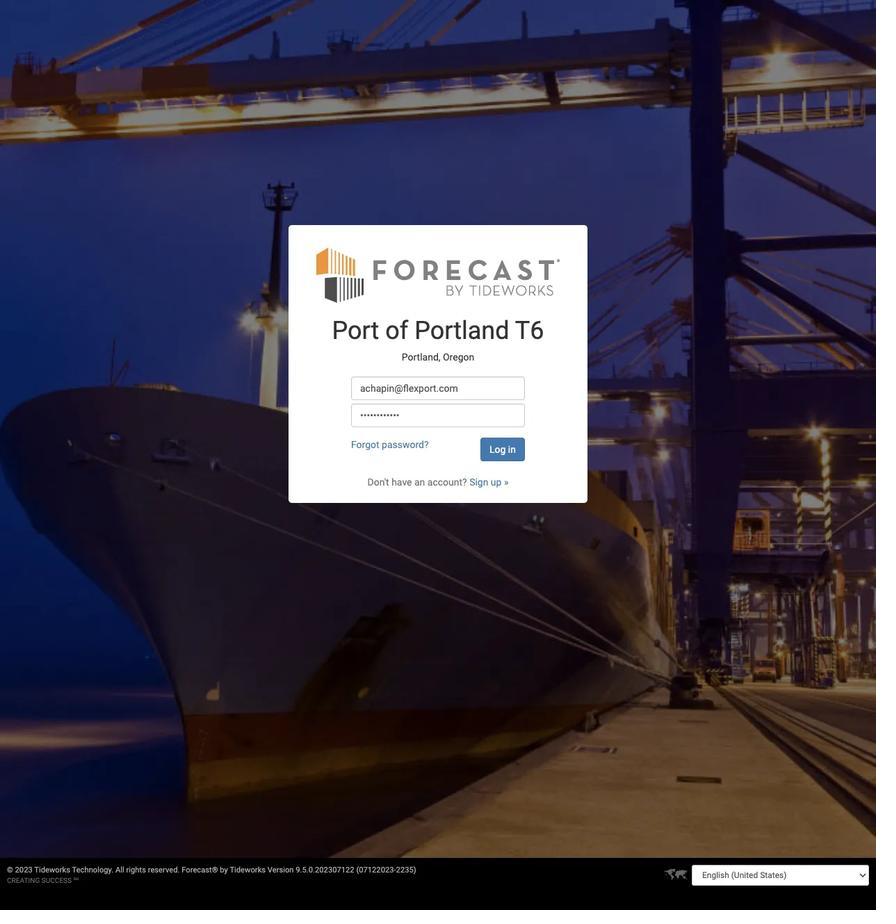 Task type: vqa. For each thing, say whether or not it's contained in the screenshot.
ALL on the left of the page
yes



Task type: describe. For each thing, give the bounding box(es) containing it.
don't
[[367, 477, 389, 488]]

©
[[7, 866, 13, 875]]

all
[[115, 866, 124, 875]]

technology.
[[72, 866, 114, 875]]

port
[[332, 316, 379, 346]]

in
[[508, 444, 516, 455]]

don't have an account? sign up »
[[367, 477, 509, 488]]

℠
[[73, 877, 79, 885]]

sign
[[469, 477, 488, 488]]

»
[[504, 477, 509, 488]]

rights
[[126, 866, 146, 875]]

2235)
[[396, 866, 416, 875]]

of
[[385, 316, 408, 346]]

version
[[268, 866, 294, 875]]

Email or username text field
[[351, 377, 525, 400]]

port of portland t6 portland, oregon
[[332, 316, 544, 363]]

oregon
[[443, 352, 474, 363]]

log in button
[[480, 438, 525, 462]]

portland
[[415, 316, 509, 346]]

forecast®
[[182, 866, 218, 875]]

portland,
[[402, 352, 440, 363]]

2 tideworks from the left
[[230, 866, 266, 875]]

up
[[491, 477, 502, 488]]

forecast® by tideworks image
[[316, 246, 560, 304]]

creating
[[7, 877, 40, 885]]



Task type: locate. For each thing, give the bounding box(es) containing it.
account?
[[427, 477, 467, 488]]

log
[[489, 444, 506, 455]]

2023
[[15, 866, 32, 875]]

tideworks up success
[[34, 866, 70, 875]]

forgot password? link
[[351, 439, 429, 451]]

1 tideworks from the left
[[34, 866, 70, 875]]

an
[[414, 477, 425, 488]]

forgot password? log in
[[351, 439, 516, 455]]

have
[[392, 477, 412, 488]]

1 horizontal spatial tideworks
[[230, 866, 266, 875]]

t6
[[515, 316, 544, 346]]

sign up » link
[[469, 477, 509, 488]]

success
[[42, 877, 72, 885]]

9.5.0.202307122
[[296, 866, 354, 875]]

by
[[220, 866, 228, 875]]

forgot
[[351, 439, 379, 451]]

© 2023 tideworks technology. all rights reserved. forecast® by tideworks version 9.5.0.202307122 (07122023-2235) creating success ℠
[[7, 866, 416, 885]]

reserved.
[[148, 866, 180, 875]]

Password password field
[[351, 404, 525, 428]]

tideworks right the by
[[230, 866, 266, 875]]

(07122023-
[[356, 866, 396, 875]]

password?
[[382, 439, 429, 451]]

tideworks
[[34, 866, 70, 875], [230, 866, 266, 875]]

0 horizontal spatial tideworks
[[34, 866, 70, 875]]



